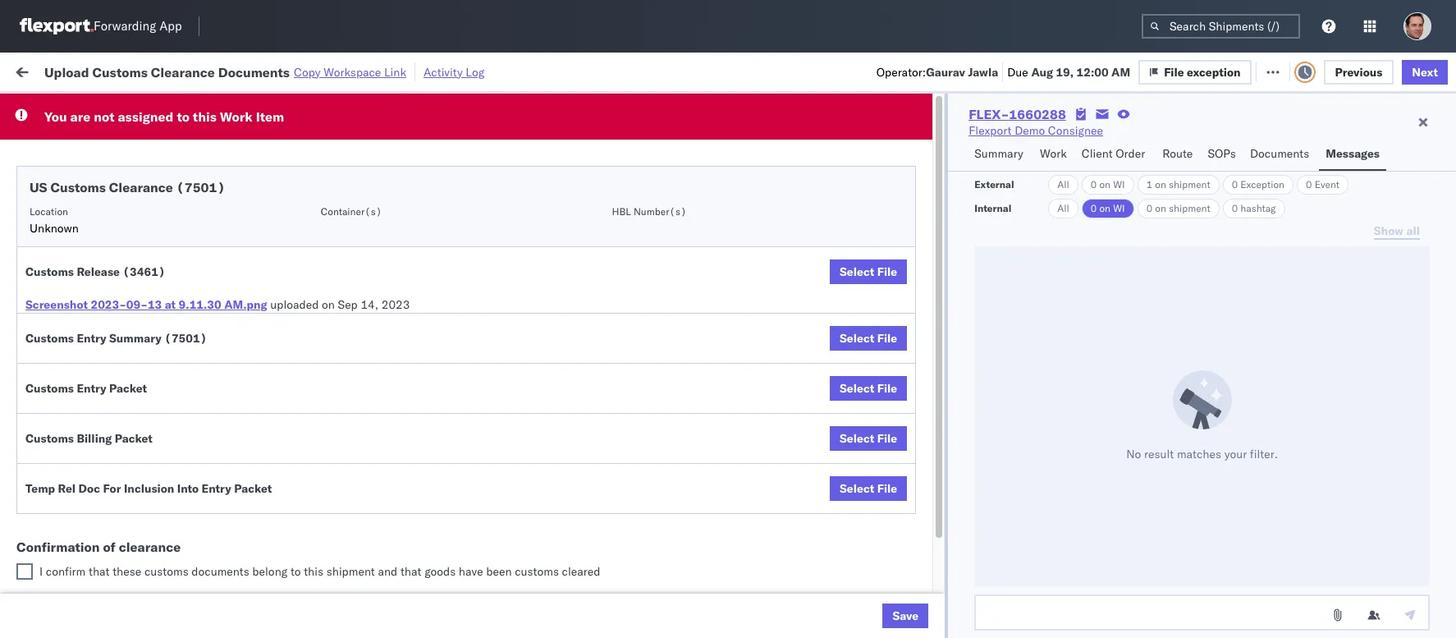 Task type: describe. For each thing, give the bounding box(es) containing it.
appointment for third schedule delivery appointment button from the bottom of the page
[[134, 272, 202, 287]]

2 pdt, from the top
[[320, 201, 346, 216]]

1 horizontal spatial this
[[304, 564, 324, 579]]

pm left sep
[[299, 309, 317, 324]]

all button for external
[[1049, 175, 1079, 195]]

1 11:59 pm pdt, nov 4, 2022 from the top
[[264, 165, 415, 179]]

container(s)
[[321, 205, 382, 218]]

upload customs clearance documents
[[38, 336, 180, 367]]

operator
[[1324, 134, 1363, 146]]

1 schedule pickup from los angeles, ca button from the top
[[38, 191, 233, 225]]

mbl/mawb numbers
[[1118, 134, 1219, 146]]

entry for packet
[[77, 381, 106, 396]]

flexport demo consignee
[[969, 123, 1104, 138]]

5 ocean fcl from the top
[[503, 454, 560, 468]]

(7501) for us customs clearance (7501)
[[176, 179, 225, 195]]

file for customs billing packet
[[878, 431, 898, 446]]

mode
[[503, 134, 528, 146]]

23, for 2022
[[365, 454, 383, 468]]

clearance for us customs clearance (7501)
[[109, 179, 173, 195]]

ca for 2nd schedule pickup from los angeles, ca "link" from the top of the page
[[38, 244, 53, 259]]

hlxu8034992 for omkar savant
[[1186, 236, 1266, 251]]

cleared
[[562, 564, 601, 579]]

1 vertical spatial to
[[291, 564, 301, 579]]

1 fcl from the top
[[539, 165, 560, 179]]

schedule pickup from los angeles, ca for first schedule pickup from los angeles, ca "link" from the bottom
[[38, 517, 221, 548]]

0 left exception on the right top
[[1232, 178, 1238, 191]]

11:00 pm pst, nov 8, 2022
[[264, 345, 414, 360]]

route
[[1163, 146, 1193, 161]]

0 on wi for 0
[[1091, 202, 1125, 214]]

action
[[1399, 64, 1435, 78]]

by:
[[59, 101, 75, 115]]

1893174
[[942, 526, 992, 541]]

in
[[246, 101, 255, 114]]

0 on wi for 1
[[1091, 178, 1125, 191]]

1 vertical spatial am
[[292, 490, 311, 505]]

client order button
[[1076, 139, 1156, 171]]

packet for customs entry packet
[[109, 381, 147, 396]]

mbl/mawb
[[1118, 134, 1176, 146]]

2 schedule delivery appointment button from the top
[[38, 271, 202, 289]]

shipment for 1 on shipment
[[1169, 178, 1211, 191]]

4 11:59 pm pdt, nov 4, 2022 from the top
[[264, 309, 415, 324]]

actions
[[1395, 134, 1429, 146]]

matches
[[1177, 447, 1222, 461]]

2 flex-1889466 from the top
[[907, 418, 992, 432]]

maeu9408431
[[1118, 598, 1201, 613]]

hlxu6269489, for omkar savant
[[1099, 236, 1183, 251]]

route button
[[1156, 139, 1202, 171]]

link
[[384, 64, 406, 79]]

2 lhuu7894563, uetu5238478 from the top
[[1012, 417, 1179, 432]]

3 11:59 pm pdt, nov 4, 2022 from the top
[[264, 237, 415, 252]]

customs down the screenshot
[[25, 331, 74, 346]]

customs up the screenshot
[[25, 264, 74, 279]]

: for status
[[119, 101, 122, 114]]

pm right the 4:00
[[292, 454, 310, 468]]

for
[[103, 481, 121, 496]]

4 schedule delivery appointment button from the top
[[38, 560, 202, 578]]

documents for upload customs clearance documents
[[38, 353, 97, 367]]

container
[[1012, 127, 1056, 140]]

1 vertical spatial work
[[220, 108, 253, 125]]

1 vertical spatial -
[[847, 598, 854, 613]]

confirmation of clearance
[[16, 539, 181, 555]]

2 ceau7522281, from the top
[[1012, 200, 1096, 215]]

test123456 for omkar savant
[[1118, 237, 1188, 252]]

progress
[[257, 101, 298, 114]]

netherlands
[[38, 606, 102, 620]]

client name
[[609, 134, 665, 146]]

customs up customs billing packet at the bottom
[[25, 381, 74, 396]]

gaurav jawla
[[1324, 165, 1392, 179]]

appointment for fourth schedule delivery appointment button from the top of the page
[[134, 561, 202, 576]]

0 vertical spatial 2023
[[382, 297, 410, 312]]

uetu5238478 for confirm pickup from los angeles, ca
[[1099, 453, 1179, 468]]

lagerfeld
[[881, 598, 930, 613]]

messages
[[1326, 146, 1380, 161]]

from up clearance
[[128, 517, 152, 532]]

1 schedule pickup from los angeles, ca link from the top
[[38, 191, 233, 224]]

2 11:59 pm pdt, nov 4, 2022 from the top
[[264, 201, 415, 216]]

integration
[[716, 598, 773, 613]]

2 ceau7522281, hlxu6269489, hlxu8034992 from the top
[[1012, 200, 1266, 215]]

1 horizontal spatial jawla
[[1364, 165, 1392, 179]]

pm left container(s)
[[299, 201, 317, 216]]

from down 'workitem' button
[[128, 192, 152, 207]]

copy workspace link button
[[294, 64, 406, 79]]

24,
[[366, 490, 384, 505]]

8:30 pm pst, jan 23, 2023
[[264, 562, 411, 577]]

forwarding
[[94, 18, 156, 34]]

operator:
[[877, 64, 926, 79]]

summary button
[[968, 139, 1034, 171]]

next button
[[1403, 60, 1448, 84]]

numbers for mbl/mawb numbers
[[1178, 134, 1219, 146]]

confirm pickup from los angeles, ca button
[[38, 444, 233, 478]]

6:00
[[264, 490, 289, 505]]

6 ocean fcl from the top
[[503, 562, 560, 577]]

select file for customs entry summary (7501)
[[840, 331, 898, 346]]

documents button
[[1244, 139, 1320, 171]]

due
[[1008, 64, 1029, 79]]

fcl for confirm pickup from los angeles, ca link
[[539, 454, 560, 468]]

2 vertical spatial packet
[[234, 481, 272, 496]]

schedule delivery appointment link for third schedule delivery appointment button from the bottom of the page
[[38, 271, 202, 288]]

pickup for 5th schedule pickup from los angeles, ca button from the top
[[89, 517, 125, 532]]

3 schedule pickup from los angeles, ca link from the top
[[38, 299, 233, 332]]

not
[[94, 108, 115, 125]]

import work
[[139, 64, 208, 78]]

mode button
[[494, 131, 585, 147]]

select file button for customs entry summary (7501)
[[830, 326, 907, 351]]

hlxu8034992 for gaurav jawla
[[1186, 164, 1266, 179]]

0 left hashtag
[[1232, 202, 1238, 214]]

2 flex-2130387 from the top
[[907, 598, 992, 613]]

batch
[[1364, 64, 1396, 78]]

3 4, from the top
[[373, 237, 384, 252]]

resize handle column header for workitem
[[235, 127, 255, 638]]

2022 for upload customs clearance documents link
[[386, 345, 414, 360]]

1 schedule from the top
[[38, 164, 86, 179]]

angeles, for fifth schedule pickup from los angeles, ca "link" from the bottom of the page
[[176, 192, 221, 207]]

pickup for confirm pickup from los angeles, ca button
[[83, 445, 118, 459]]

customs up the status
[[92, 64, 148, 80]]

3 ocean fcl from the top
[[503, 309, 560, 324]]

6 fcl from the top
[[539, 562, 560, 577]]

Search Shipments (/) text field
[[1142, 14, 1301, 39]]

gvcu5265864
[[1012, 598, 1093, 613]]

customs entry packet
[[25, 381, 147, 396]]

omkar savant
[[1324, 237, 1397, 252]]

delivery for 8:30
[[89, 561, 132, 576]]

1 that from the left
[[89, 564, 110, 579]]

pdt, for third schedule pickup from los angeles, ca button
[[320, 309, 346, 324]]

2 flex-1846748 from the top
[[907, 201, 992, 216]]

no result matches your filter.
[[1127, 447, 1279, 461]]

item
[[256, 108, 284, 125]]

flex-1660288
[[969, 106, 1067, 122]]

ceau7522281, hlxu6269489, hlxu8034992 for omkar savant
[[1012, 236, 1266, 251]]

4 schedule from the top
[[38, 272, 86, 287]]

1 flex-2130387 from the top
[[907, 562, 992, 577]]

1 horizontal spatial no
[[1127, 447, 1142, 461]]

workitem button
[[10, 131, 238, 147]]

deadline button
[[256, 131, 420, 147]]

pickup for fourth schedule pickup from los angeles, ca button from the top
[[89, 372, 125, 387]]

2023-
[[91, 297, 126, 312]]

summary inside button
[[975, 146, 1024, 161]]

ceau7522281, for gaurav
[[1012, 164, 1096, 179]]

los for 2nd schedule pickup from los angeles, ca "link" from the top of the page
[[155, 228, 173, 243]]

aug
[[1032, 64, 1054, 79]]

and
[[378, 564, 398, 579]]

nov for upload customs clearance documents link
[[348, 345, 369, 360]]

1 on shipment
[[1147, 178, 1211, 191]]

8 schedule from the top
[[38, 517, 86, 532]]

pickup for third schedule pickup from los angeles, ca button
[[89, 300, 125, 315]]

abcdefg78456546 for schedule pickup from los angeles, ca
[[1118, 381, 1229, 396]]

clearance
[[119, 539, 181, 555]]

1889466 for schedule pickup from los angeles, ca
[[942, 381, 992, 396]]

7 schedule from the top
[[38, 417, 86, 432]]

1 schedule delivery appointment button from the top
[[38, 163, 202, 181]]

schedule delivery appointment link for fourth schedule delivery appointment button from the top of the page
[[38, 560, 202, 577]]

client name button
[[601, 131, 691, 147]]

omkar
[[1324, 237, 1358, 252]]

2 lhuu7894563, from the top
[[1012, 417, 1096, 432]]

schedule pickup from los angeles, ca for third schedule pickup from los angeles, ca "link" from the bottom of the page
[[38, 300, 221, 331]]

hbl number(s)
[[612, 205, 687, 218]]

5 schedule pickup from los angeles, ca button from the top
[[38, 516, 233, 551]]

rotterdam,
[[155, 589, 213, 604]]

message (0)
[[221, 64, 289, 78]]

workitem
[[18, 134, 61, 146]]

pdt, for fourth schedule pickup from los angeles, ca button from the bottom of the page
[[320, 237, 346, 252]]

hbl
[[612, 205, 631, 218]]

all for external
[[1058, 178, 1070, 191]]

karl
[[857, 598, 878, 613]]

message
[[221, 64, 267, 78]]

from inside confirm pickup from los angeles, ca
[[121, 445, 145, 459]]

1 ocean fcl from the top
[[503, 165, 560, 179]]

flexport
[[969, 123, 1012, 138]]

choi
[[1375, 562, 1399, 577]]

client for client order
[[1082, 146, 1113, 161]]

client for client name
[[609, 134, 636, 146]]

have
[[459, 564, 483, 579]]

work inside work button
[[1040, 146, 1067, 161]]

file for temp rel doc for inclusion into entry packet
[[878, 481, 898, 496]]

2 ocean fcl from the top
[[503, 237, 560, 252]]

1 horizontal spatial at
[[327, 64, 337, 78]]

doc
[[78, 481, 100, 496]]

you
[[44, 108, 67, 125]]

lhuu7894563, for schedule pickup from los angeles, ca
[[1012, 381, 1096, 396]]

location
[[30, 205, 68, 218]]

schedule pickup from los angeles, ca for fourth schedule pickup from los angeles, ca "link" from the top
[[38, 372, 221, 404]]

nov for third schedule pickup from los angeles, ca "link" from the bottom of the page
[[349, 309, 370, 324]]

3 schedule pickup from los angeles, ca button from the top
[[38, 299, 233, 334]]

previous button
[[1324, 60, 1395, 84]]

goods
[[425, 564, 456, 579]]

customs up location
[[50, 179, 106, 195]]

consignee inside button
[[716, 134, 763, 146]]

schedule delivery appointment for fourth schedule delivery appointment button from the top of the page
[[38, 561, 202, 576]]

10 resize handle column header from the left
[[1403, 127, 1422, 638]]

pm right 11:00
[[299, 345, 317, 360]]

2 4, from the top
[[373, 201, 384, 216]]

2022 for 2nd schedule pickup from los angeles, ca "link" from the top of the page
[[387, 237, 415, 252]]

confirm pickup from los angeles, ca
[[38, 445, 215, 476]]

0 vertical spatial jawla
[[969, 64, 999, 79]]

flexport demo consignee link
[[969, 122, 1104, 139]]

clearance for upload customs clearance documents copy workspace link
[[151, 64, 215, 80]]

screenshot 2023-09-13 at 9.11.30 am.png link
[[25, 296, 267, 313]]

documents
[[192, 564, 249, 579]]

from down upload customs clearance documents button
[[128, 372, 152, 387]]

am.png
[[224, 297, 267, 312]]

select file button for customs billing packet
[[830, 426, 907, 451]]

flex-1889466 for schedule pickup from los angeles, ca
[[907, 381, 992, 396]]

0 exception
[[1232, 178, 1285, 191]]

select for customs entry summary (7501)
[[840, 331, 875, 346]]

2 vertical spatial shipment
[[327, 564, 375, 579]]

batch action
[[1364, 64, 1435, 78]]

0 on shipment
[[1147, 202, 1211, 214]]

9 schedule from the top
[[38, 561, 86, 576]]

2 hlxu6269489, from the top
[[1099, 200, 1183, 215]]

select file button for temp rel doc for inclusion into entry packet
[[830, 476, 907, 501]]

ca for confirm pickup from los angeles, ca link
[[38, 461, 53, 476]]

0 left event
[[1306, 178, 1313, 191]]

5 schedule pickup from los angeles, ca link from the top
[[38, 516, 233, 549]]

2 uetu5238478 from the top
[[1099, 417, 1179, 432]]

resize handle column header for mode
[[581, 127, 601, 638]]

1 vertical spatial gaurav
[[1324, 165, 1361, 179]]

0 vertical spatial no
[[389, 101, 402, 114]]

jaehyung
[[1324, 562, 1372, 577]]

these
[[113, 564, 141, 579]]

pickup for 1st schedule pickup from los angeles, ca button from the top of the page
[[89, 192, 125, 207]]

confirm delivery
[[38, 489, 125, 504]]

2 1889466 from the top
[[942, 418, 992, 432]]

los for fourth schedule pickup from los angeles, ca "link" from the top
[[155, 372, 173, 387]]

2 customs from the left
[[515, 564, 559, 579]]

i
[[39, 564, 43, 579]]

2 that from the left
[[401, 564, 422, 579]]

3 flex-1846748 from the top
[[907, 237, 992, 252]]

customs inside upload customs clearance documents
[[78, 336, 124, 351]]

pm right 8:30
[[292, 562, 310, 577]]

select for temp rel doc for inclusion into entry packet
[[840, 481, 875, 496]]

upload for upload customs clearance documents copy workspace link
[[44, 64, 89, 80]]

ca for fifth schedule pickup from los angeles, ca "link" from the bottom of the page
[[38, 208, 53, 223]]

4 schedule pickup from los angeles, ca link from the top
[[38, 372, 233, 404]]

schedule delivery appointment link for 4th schedule delivery appointment button from the bottom of the page
[[38, 163, 202, 179]]

1 customs from the left
[[144, 564, 189, 579]]

3 schedule from the top
[[38, 228, 86, 243]]

pm down deadline
[[299, 165, 317, 179]]

2 schedule pickup from los angeles, ca link from the top
[[38, 227, 233, 260]]

account
[[800, 598, 844, 613]]

0 down 1
[[1147, 202, 1153, 214]]



Task type: vqa. For each thing, say whether or not it's contained in the screenshot.
(SmV
no



Task type: locate. For each thing, give the bounding box(es) containing it.
documents up in
[[218, 64, 290, 80]]

2 11:59 from the top
[[264, 201, 296, 216]]

previous
[[1336, 64, 1383, 79]]

sops
[[1208, 146, 1236, 161]]

1 lhuu7894563, uetu5238478 from the top
[[1012, 381, 1179, 396]]

schedule delivery appointment button down the of
[[38, 560, 202, 578]]

2 vertical spatial test123456
[[1118, 237, 1188, 252]]

los for confirm pickup from los angeles, ca link
[[148, 445, 167, 459]]

order
[[1116, 146, 1146, 161]]

0 vertical spatial (7501)
[[176, 179, 225, 195]]

0 vertical spatial ceau7522281, hlxu6269489, hlxu8034992
[[1012, 164, 1266, 179]]

0 horizontal spatial customs
[[144, 564, 189, 579]]

0 horizontal spatial work
[[179, 64, 208, 78]]

work inside import work button
[[179, 64, 208, 78]]

Search Work text field
[[904, 59, 1083, 83]]

customs down clearance
[[144, 564, 189, 579]]

ca for first schedule pickup from los angeles, ca "link" from the bottom
[[38, 533, 53, 548]]

angeles, inside confirm pickup from los angeles, ca
[[170, 445, 215, 459]]

2023
[[382, 297, 410, 312], [383, 562, 411, 577]]

1 vertical spatial hlxu6269489,
[[1099, 200, 1183, 215]]

select file for customs entry packet
[[840, 381, 898, 396]]

1 vertical spatial uetu5238478
[[1099, 417, 1179, 432]]

0 vertical spatial shipment
[[1169, 178, 1211, 191]]

file for customs release (3461)
[[878, 264, 898, 279]]

delivery for 6:00
[[83, 489, 125, 504]]

1 vertical spatial 23,
[[362, 562, 380, 577]]

dec up 6:00 am pst, dec 24, 2022
[[341, 454, 362, 468]]

2 schedule delivery appointment from the top
[[38, 272, 202, 287]]

1 horizontal spatial customs
[[515, 564, 559, 579]]

- left karl
[[847, 598, 854, 613]]

0 vertical spatial wi
[[1114, 178, 1125, 191]]

1889466 for confirm delivery
[[942, 490, 992, 505]]

11:59 for third schedule pickup from los angeles, ca button
[[264, 309, 296, 324]]

ca down 'us'
[[38, 208, 53, 223]]

work down the container
[[1040, 146, 1067, 161]]

angeles, for third schedule pickup from los angeles, ca "link" from the bottom of the page
[[176, 300, 221, 315]]

pst, for 4:00
[[313, 454, 338, 468]]

0 vertical spatial clearance
[[151, 64, 215, 80]]

fcl for upload customs clearance documents link
[[539, 345, 560, 360]]

schedule down confirmation
[[38, 561, 86, 576]]

los for fifth schedule pickup from los angeles, ca "link" from the bottom of the page
[[155, 192, 173, 207]]

documents up exception on the right top
[[1251, 146, 1310, 161]]

5 1846748 from the top
[[942, 309, 992, 324]]

you are not assigned to this work item
[[44, 108, 284, 125]]

lhuu7894563, for confirm pickup from los angeles, ca
[[1012, 453, 1096, 468]]

2 vertical spatial work
[[1040, 146, 1067, 161]]

resize handle column header for flex id
[[984, 127, 1003, 638]]

work left item
[[220, 108, 253, 125]]

9 resize handle column header from the left
[[1296, 127, 1315, 638]]

appointment up us customs clearance (7501)
[[134, 164, 202, 179]]

numbers inside button
[[1178, 134, 1219, 146]]

been
[[486, 564, 512, 579]]

23, up 24,
[[365, 454, 383, 468]]

ceau7522281, hlxu6269489, hlxu8034992 down order
[[1012, 164, 1266, 179]]

4 select file from the top
[[840, 431, 898, 446]]

schedule delivery appointment button up 2023-
[[38, 271, 202, 289]]

pst, down 4:00 pm pst, dec 23, 2022
[[314, 490, 339, 505]]

forwarding app
[[94, 18, 182, 34]]

2022 for confirm delivery link
[[387, 490, 415, 505]]

mbl/mawb numbers button
[[1110, 131, 1299, 147]]

rel
[[58, 481, 76, 496]]

consignee button
[[708, 131, 856, 147]]

4 4, from the top
[[373, 309, 384, 324]]

hashtag
[[1241, 202, 1276, 214]]

2022 for third schedule pickup from los angeles, ca "link" from the bottom of the page
[[387, 309, 415, 324]]

2 schedule from the top
[[38, 192, 86, 207]]

packet right 'billing'
[[115, 431, 153, 446]]

3 abcdefg78456546 from the top
[[1118, 454, 1229, 468]]

upload up by:
[[44, 64, 89, 80]]

0 vertical spatial all
[[1058, 178, 1070, 191]]

pickup for fourth schedule pickup from los angeles, ca button from the bottom of the page
[[89, 228, 125, 243]]

appointment up confirm pickup from los angeles, ca link
[[134, 417, 202, 432]]

0 on wi
[[1091, 178, 1125, 191], [1091, 202, 1125, 214]]

2 all from the top
[[1058, 202, 1070, 214]]

2 schedule pickup from los angeles, ca from the top
[[38, 228, 221, 259]]

schedule delivery appointment
[[38, 164, 202, 179], [38, 272, 202, 287], [38, 417, 202, 432], [38, 561, 202, 576]]

11:59 for 4th schedule delivery appointment button from the bottom of the page
[[264, 165, 296, 179]]

0 vertical spatial gaurav
[[926, 64, 966, 79]]

1 vertical spatial shipment
[[1169, 202, 1211, 214]]

1 confirm from the top
[[38, 445, 80, 459]]

1 horizontal spatial summary
[[975, 146, 1024, 161]]

11:59
[[264, 165, 296, 179], [264, 201, 296, 216], [264, 237, 296, 252], [264, 309, 296, 324]]

summary down flexport
[[975, 146, 1024, 161]]

schedule inside schedule pickup from rotterdam, netherlands
[[38, 589, 86, 604]]

select file for customs release (3461)
[[840, 264, 898, 279]]

2 wi from the top
[[1114, 202, 1125, 214]]

pickup for schedule pickup from rotterdam, netherlands button
[[89, 589, 125, 604]]

3 resize handle column header from the left
[[475, 127, 494, 638]]

1 uetu5238478 from the top
[[1099, 381, 1179, 396]]

2 select file button from the top
[[830, 326, 907, 351]]

summary down 09- on the top of the page
[[109, 331, 162, 346]]

hlxu8034992 down sops in the right top of the page
[[1186, 164, 1266, 179]]

save
[[893, 608, 919, 623]]

1 horizontal spatial documents
[[218, 64, 290, 80]]

6 ca from the top
[[38, 533, 53, 548]]

assigned
[[118, 108, 174, 125]]

1 2130387 from the top
[[942, 562, 992, 577]]

1 vertical spatial upload
[[38, 336, 75, 351]]

5 fcl from the top
[[539, 454, 560, 468]]

client order
[[1082, 146, 1146, 161]]

file for customs entry summary (7501)
[[878, 331, 898, 346]]

orig
[[1437, 562, 1457, 577]]

ca up i
[[38, 533, 53, 548]]

0 vertical spatial work
[[179, 64, 208, 78]]

4 ocean fcl from the top
[[503, 345, 560, 360]]

temp
[[25, 481, 55, 496]]

0 vertical spatial hlxu6269489,
[[1099, 164, 1183, 179]]

0 horizontal spatial client
[[609, 134, 636, 146]]

0 vertical spatial 23,
[[365, 454, 383, 468]]

hlxu6269489, down order
[[1099, 164, 1183, 179]]

2 vertical spatial lhuu7894563,
[[1012, 453, 1096, 468]]

ceau7522281, for omkar
[[1012, 236, 1096, 251]]

4 1846748 from the top
[[942, 273, 992, 288]]

am
[[1112, 64, 1131, 79], [292, 490, 311, 505]]

angeles,
[[176, 192, 221, 207], [176, 228, 221, 243], [176, 300, 221, 315], [176, 372, 221, 387], [170, 445, 215, 459], [176, 517, 221, 532]]

1 vertical spatial documents
[[1251, 146, 1310, 161]]

4 schedule delivery appointment link from the top
[[38, 560, 202, 577]]

pst,
[[320, 345, 345, 360], [313, 454, 338, 468], [314, 490, 339, 505], [313, 562, 338, 577]]

2 test123456 from the top
[[1118, 201, 1188, 216]]

1846748
[[942, 165, 992, 179], [942, 201, 992, 216], [942, 237, 992, 252], [942, 273, 992, 288], [942, 309, 992, 324], [942, 345, 992, 360]]

0 vertical spatial abcdefg78456546
[[1118, 381, 1229, 396]]

numbers
[[1178, 134, 1219, 146], [1012, 140, 1052, 153]]

3 1846748 from the top
[[942, 237, 992, 252]]

0 horizontal spatial numbers
[[1012, 140, 1052, 153]]

2 vertical spatial clearance
[[127, 336, 180, 351]]

save button
[[883, 604, 929, 628]]

los for third schedule pickup from los angeles, ca "link" from the bottom of the page
[[155, 300, 173, 315]]

sops button
[[1202, 139, 1244, 171]]

0 horizontal spatial to
[[177, 108, 190, 125]]

1 horizontal spatial to
[[291, 564, 301, 579]]

select for customs release (3461)
[[840, 264, 875, 279]]

: down 187
[[382, 101, 385, 114]]

4, up container(s)
[[373, 165, 384, 179]]

14,
[[361, 297, 379, 312]]

1 vertical spatial no
[[1127, 447, 1142, 461]]

documents up customs entry packet
[[38, 353, 97, 367]]

778
[[303, 64, 324, 78]]

2 fcl from the top
[[539, 237, 560, 252]]

screenshot
[[25, 297, 88, 312]]

clearance down 13
[[127, 336, 180, 351]]

3 uetu5238478 from the top
[[1099, 453, 1179, 468]]

1 vertical spatial all
[[1058, 202, 1070, 214]]

angeles, for fourth schedule pickup from los angeles, ca "link" from the top
[[176, 372, 221, 387]]

schedule delivery appointment for 4th schedule delivery appointment button from the bottom of the page
[[38, 164, 202, 179]]

11 resize handle column header from the left
[[1415, 127, 1435, 638]]

1 horizontal spatial client
[[1082, 146, 1113, 161]]

5 resize handle column header from the left
[[688, 127, 708, 638]]

1 horizontal spatial that
[[401, 564, 422, 579]]

1 vertical spatial packet
[[115, 431, 153, 446]]

belong
[[252, 564, 288, 579]]

los up inclusion
[[148, 445, 167, 459]]

5 schedule from the top
[[38, 300, 86, 315]]

1 vertical spatial entry
[[77, 381, 106, 396]]

2 0 on wi from the top
[[1091, 202, 1125, 214]]

2 vertical spatial documents
[[38, 353, 97, 367]]

wi for 0
[[1114, 202, 1125, 214]]

flex-1889466 for confirm delivery
[[907, 490, 992, 505]]

6 flex-1846748 from the top
[[907, 345, 992, 360]]

8 resize handle column header from the left
[[1090, 127, 1110, 638]]

1 schedule delivery appointment link from the top
[[38, 163, 202, 179]]

ca for third schedule pickup from los angeles, ca "link" from the bottom of the page
[[38, 317, 53, 331]]

blocked,
[[202, 101, 243, 114]]

None checkbox
[[16, 563, 33, 580]]

unknown
[[30, 221, 79, 236]]

bosch ocean test
[[609, 165, 703, 179], [716, 165, 810, 179], [609, 201, 703, 216], [609, 237, 703, 252], [716, 237, 810, 252], [609, 309, 703, 324], [716, 309, 810, 324], [609, 345, 703, 360], [716, 345, 810, 360], [609, 454, 703, 468], [716, 454, 810, 468]]

0 vertical spatial to
[[177, 108, 190, 125]]

us customs clearance (7501)
[[30, 179, 225, 195]]

resize handle column header for container numbers
[[1090, 127, 1110, 638]]

0 vertical spatial hlxu8034992
[[1186, 164, 1266, 179]]

1 vertical spatial 0 on wi
[[1091, 202, 1125, 214]]

confirm delivery link
[[38, 488, 125, 505]]

that down confirmation of clearance
[[89, 564, 110, 579]]

0 vertical spatial this
[[193, 108, 217, 125]]

ceau7522281, down internal
[[1012, 236, 1096, 251]]

1 vertical spatial hlxu8034992
[[1186, 200, 1266, 215]]

schedule delivery appointment link for 3rd schedule delivery appointment button from the top of the page
[[38, 416, 202, 432]]

schedule delivery appointment link up 2023-
[[38, 271, 202, 288]]

pst, left jan
[[313, 562, 338, 577]]

1 ca from the top
[[38, 208, 53, 223]]

confirm inside confirm pickup from los angeles, ca
[[38, 445, 80, 459]]

2 all button from the top
[[1049, 199, 1079, 218]]

resize handle column header for consignee
[[852, 127, 872, 638]]

documents inside upload customs clearance documents
[[38, 353, 97, 367]]

schedule delivery appointment up us customs clearance (7501)
[[38, 164, 202, 179]]

activity log
[[424, 64, 485, 79]]

3 pdt, from the top
[[320, 237, 346, 252]]

ceau7522281,
[[1012, 164, 1096, 179], [1012, 200, 1096, 215], [1012, 236, 1096, 251]]

that
[[89, 564, 110, 579], [401, 564, 422, 579]]

2 resize handle column header from the left
[[417, 127, 437, 638]]

ca up temp
[[38, 461, 53, 476]]

activity log button
[[424, 62, 485, 81]]

1 vertical spatial ceau7522281,
[[1012, 200, 1096, 215]]

2 vertical spatial hlxu6269489,
[[1099, 236, 1183, 251]]

consignee inside 'link'
[[1048, 123, 1104, 138]]

0 vertical spatial all button
[[1049, 175, 1079, 195]]

0 vertical spatial summary
[[975, 146, 1024, 161]]

clearance
[[151, 64, 215, 80], [109, 179, 173, 195], [127, 336, 180, 351]]

1 horizontal spatial gaurav
[[1324, 165, 1361, 179]]

resize handle column header
[[235, 127, 255, 638], [417, 127, 437, 638], [475, 127, 494, 638], [581, 127, 601, 638], [688, 127, 708, 638], [852, 127, 872, 638], [984, 127, 1003, 638], [1090, 127, 1110, 638], [1296, 127, 1315, 638], [1403, 127, 1422, 638], [1415, 127, 1435, 638]]

integration test account - karl lagerfeld
[[716, 598, 930, 613]]

4 fcl from the top
[[539, 345, 560, 360]]

1 ceau7522281, from the top
[[1012, 164, 1096, 179]]

2130387 down 1893174
[[942, 562, 992, 577]]

6 schedule from the top
[[38, 372, 86, 387]]

documents
[[218, 64, 290, 80], [1251, 146, 1310, 161], [38, 353, 97, 367]]

delivery inside button
[[83, 489, 125, 504]]

3 hlxu8034992 from the top
[[1186, 236, 1266, 251]]

los inside confirm pickup from los angeles, ca
[[148, 445, 167, 459]]

schedule delivery appointment up 2023-
[[38, 272, 202, 287]]

resize handle column header for deadline
[[417, 127, 437, 638]]

dec for 24,
[[342, 490, 363, 505]]

shipment
[[1169, 178, 1211, 191], [1169, 202, 1211, 214], [327, 564, 375, 579]]

upload customs clearance documents copy workspace link
[[44, 64, 406, 80]]

savant
[[1361, 237, 1397, 252]]

0 down client order
[[1091, 178, 1097, 191]]

1 vertical spatial (7501)
[[164, 331, 207, 346]]

next
[[1413, 64, 1439, 79]]

shipment up 0 on shipment
[[1169, 178, 1211, 191]]

(7501) down 9.11.30
[[164, 331, 207, 346]]

0 horizontal spatial no
[[389, 101, 402, 114]]

entry down 2023-
[[77, 331, 106, 346]]

1 horizontal spatial consignee
[[1048, 123, 1104, 138]]

my
[[16, 60, 43, 83]]

1 vertical spatial ceau7522281, hlxu6269489, hlxu8034992
[[1012, 200, 1266, 215]]

2 : from the left
[[382, 101, 385, 114]]

schedule up the screenshot
[[38, 272, 86, 287]]

no
[[389, 101, 402, 114], [1127, 447, 1142, 461]]

ceau7522281, hlxu6269489, hlxu8034992 down 1
[[1012, 200, 1266, 215]]

confirm for confirm pickup from los angeles, ca
[[38, 445, 80, 459]]

3 select file from the top
[[840, 381, 898, 396]]

2 vertical spatial entry
[[202, 481, 231, 496]]

1 horizontal spatial :
[[382, 101, 385, 114]]

None text field
[[975, 595, 1430, 631]]

5 flex-1846748 from the top
[[907, 309, 992, 324]]

: right not
[[119, 101, 122, 114]]

schedule down upload customs clearance documents
[[38, 372, 86, 387]]

abcdefg78456546 for confirm pickup from los angeles, ca
[[1118, 454, 1229, 468]]

shipment down 1 on shipment
[[1169, 202, 1211, 214]]

schedule down location
[[38, 228, 86, 243]]

appointment for 3rd schedule delivery appointment button from the top of the page
[[134, 417, 202, 432]]

exception
[[1199, 64, 1252, 78], [1187, 64, 1241, 79]]

packet for customs billing packet
[[115, 431, 153, 446]]

consignee
[[1048, 123, 1104, 138], [716, 134, 763, 146]]

customs right the been
[[515, 564, 559, 579]]

flex-1660288 link
[[969, 106, 1067, 122]]

customs left 'billing'
[[25, 431, 74, 446]]

3 schedule delivery appointment button from the top
[[38, 416, 202, 434]]

2022
[[387, 165, 415, 179], [387, 201, 415, 216], [387, 237, 415, 252], [387, 309, 415, 324], [386, 345, 414, 360], [386, 454, 414, 468], [387, 490, 415, 505]]

clearance for upload customs clearance documents
[[127, 336, 180, 351]]

wi for 1
[[1114, 178, 1125, 191]]

(0)
[[267, 64, 289, 78]]

1 vertical spatial flex-2130387
[[907, 598, 992, 613]]

1 test123456 from the top
[[1118, 165, 1188, 179]]

pdt, for 4th schedule delivery appointment button from the bottom of the page
[[320, 165, 346, 179]]

2023 right 14,
[[382, 297, 410, 312]]

lhuu7894563, uetu5238478 for confirm pickup from los angeles, ca
[[1012, 453, 1179, 468]]

0 vertical spatial dec
[[341, 454, 362, 468]]

0 vertical spatial packet
[[109, 381, 147, 396]]

from right 2023-
[[128, 300, 152, 315]]

pst, for 8:30
[[313, 562, 338, 577]]

0 horizontal spatial jawla
[[969, 64, 999, 79]]

0 horizontal spatial summary
[[109, 331, 162, 346]]

ca inside confirm pickup from los angeles, ca
[[38, 461, 53, 476]]

packet down the 4:00
[[234, 481, 272, 496]]

clearance up work,
[[151, 64, 215, 80]]

2 appointment from the top
[[134, 272, 202, 287]]

3 fcl from the top
[[539, 309, 560, 324]]

1 all from the top
[[1058, 178, 1070, 191]]

1889466 for confirm pickup from los angeles, ca
[[942, 454, 992, 468]]

2 horizontal spatial documents
[[1251, 146, 1310, 161]]

schedule up 'us'
[[38, 164, 86, 179]]

flex id
[[880, 134, 911, 146]]

file for customs entry packet
[[878, 381, 898, 396]]

at
[[327, 64, 337, 78], [165, 297, 176, 312]]

4, right sep
[[373, 309, 384, 324]]

2 schedule pickup from los angeles, ca button from the top
[[38, 227, 233, 262]]

5 ca from the top
[[38, 461, 53, 476]]

from down these
[[128, 589, 152, 604]]

schedule up confirmation
[[38, 517, 86, 532]]

0 vertical spatial -
[[1402, 562, 1409, 577]]

1 select file button from the top
[[830, 259, 907, 284]]

appointment up 13
[[134, 272, 202, 287]]

deadline
[[264, 134, 304, 146]]

1 vertical spatial this
[[304, 564, 324, 579]]

4 select file button from the top
[[830, 426, 907, 451]]

4 flex-1846748 from the top
[[907, 273, 992, 288]]

schedule delivery appointment down the of
[[38, 561, 202, 576]]

1 vertical spatial all button
[[1049, 199, 1079, 218]]

2 2130387 from the top
[[942, 598, 992, 613]]

entry for summary
[[77, 331, 106, 346]]

pm up uploaded
[[299, 237, 317, 252]]

nov for 2nd schedule pickup from los angeles, ca "link" from the top of the page
[[349, 237, 370, 252]]

4 schedule pickup from los angeles, ca button from the top
[[38, 372, 233, 406]]

0 horizontal spatial that
[[89, 564, 110, 579]]

flex-1889466 for confirm pickup from los angeles, ca
[[907, 454, 992, 468]]

entry down upload customs clearance documents
[[77, 381, 106, 396]]

entry right into
[[202, 481, 231, 496]]

select file button for customs release (3461)
[[830, 259, 907, 284]]

appointment down clearance
[[134, 561, 202, 576]]

0 vertical spatial lhuu7894563, uetu5238478
[[1012, 381, 1179, 396]]

to right 8:30
[[291, 564, 301, 579]]

4, down container(s)
[[373, 237, 384, 252]]

schedule up unknown
[[38, 192, 86, 207]]

6:00 am pst, dec 24, 2022
[[264, 490, 415, 505]]

8,
[[372, 345, 383, 360]]

schedule pickup from rotterdam, netherlands
[[38, 589, 213, 620]]

test123456 down order
[[1118, 165, 1188, 179]]

hlxu6269489, for gaurav jawla
[[1099, 164, 1183, 179]]

ready
[[126, 101, 155, 114]]

flexport. image
[[20, 18, 94, 34]]

1846748 for fourth schedule pickup from los angeles, ca button from the bottom of the page
[[942, 237, 992, 252]]

shipment left and
[[327, 564, 375, 579]]

3 1889466 from the top
[[942, 454, 992, 468]]

4 schedule pickup from los angeles, ca from the top
[[38, 372, 221, 404]]

6 resize handle column header from the left
[[852, 127, 872, 638]]

2 1846748 from the top
[[942, 201, 992, 216]]

confirm pickup from los angeles, ca link
[[38, 444, 233, 477]]

1 vertical spatial 2023
[[383, 562, 411, 577]]

9.11.30
[[179, 297, 221, 312]]

1 vertical spatial at
[[165, 297, 176, 312]]

0 down the client order button
[[1091, 202, 1097, 214]]

1 wi from the top
[[1114, 178, 1125, 191]]

1 flex-1846748 from the top
[[907, 165, 992, 179]]

client left order
[[1082, 146, 1113, 161]]

clearance down 'workitem' button
[[109, 179, 173, 195]]

schedule left 2023-
[[38, 300, 86, 315]]

select for customs entry packet
[[840, 381, 875, 396]]

resize handle column header for client name
[[688, 127, 708, 638]]

1 0 on wi from the top
[[1091, 178, 1125, 191]]

shipment for 0 on shipment
[[1169, 202, 1211, 214]]

hlxu6269489, down 0 on shipment
[[1099, 236, 1183, 251]]

1 schedule pickup from los angeles, ca from the top
[[38, 192, 221, 223]]

numbers inside container numbers
[[1012, 140, 1052, 153]]

23, for 2023
[[362, 562, 380, 577]]

pickup inside schedule pickup from rotterdam, netherlands
[[89, 589, 125, 604]]

all button for internal
[[1049, 199, 1079, 218]]

workspace
[[324, 64, 381, 79]]

clearance inside upload customs clearance documents
[[127, 336, 180, 351]]

from up the temp rel doc for inclusion into entry packet
[[121, 445, 145, 459]]

ca
[[38, 208, 53, 223], [38, 244, 53, 259], [38, 317, 53, 331], [38, 389, 53, 404], [38, 461, 53, 476], [38, 533, 53, 548]]

customs
[[144, 564, 189, 579], [515, 564, 559, 579]]

ceau7522281, hlxu6269489, hlxu8034992
[[1012, 164, 1266, 179], [1012, 200, 1266, 215], [1012, 236, 1266, 251]]

flex-1889466 button
[[880, 377, 995, 400], [880, 377, 995, 400], [880, 413, 995, 436], [880, 413, 995, 436], [880, 450, 995, 473], [880, 450, 995, 473], [880, 486, 995, 509], [880, 486, 995, 509]]

test123456
[[1118, 165, 1188, 179], [1118, 201, 1188, 216], [1118, 237, 1188, 252]]

schedule down customs entry packet
[[38, 417, 86, 432]]

upload customs clearance documents link
[[38, 335, 233, 368]]

3 test123456 from the top
[[1118, 237, 1188, 252]]

4 schedule delivery appointment from the top
[[38, 561, 202, 576]]

23, right jan
[[362, 562, 380, 577]]

dec for 23,
[[341, 454, 362, 468]]

schedule pickup from rotterdam, netherlands link
[[38, 588, 233, 621]]

0 vertical spatial upload
[[44, 64, 89, 80]]

2 abcdefg78456546 from the top
[[1118, 418, 1229, 432]]

19,
[[1056, 64, 1074, 79]]

: for snoozed
[[382, 101, 385, 114]]

0 horizontal spatial consignee
[[716, 134, 763, 146]]

1 horizontal spatial work
[[220, 108, 253, 125]]

at right 13
[[165, 297, 176, 312]]

3 lhuu7894563, uetu5238478 from the top
[[1012, 453, 1179, 468]]

track
[[419, 64, 445, 78]]

3 lhuu7894563, from the top
[[1012, 453, 1096, 468]]

schedule pickup from los angeles, ca for 2nd schedule pickup from los angeles, ca "link" from the top of the page
[[38, 228, 221, 259]]

2 vertical spatial abcdefg78456546
[[1118, 454, 1229, 468]]

2 ca from the top
[[38, 244, 53, 259]]

6 1846748 from the top
[[942, 345, 992, 360]]

pickup inside confirm pickup from los angeles, ca
[[83, 445, 118, 459]]

0 vertical spatial at
[[327, 64, 337, 78]]

ca up customs billing packet at the bottom
[[38, 389, 53, 404]]

from inside schedule pickup from rotterdam, netherlands
[[128, 589, 152, 604]]

2 horizontal spatial work
[[1040, 146, 1067, 161]]

from up (3461)
[[128, 228, 152, 243]]

1 horizontal spatial numbers
[[1178, 134, 1219, 146]]

0 horizontal spatial -
[[847, 598, 854, 613]]

2 vertical spatial hlxu8034992
[[1186, 236, 1266, 251]]

flex-1893174 button
[[880, 522, 995, 545], [880, 522, 995, 545]]

2 hlxu8034992 from the top
[[1186, 200, 1266, 215]]

angeles, for first schedule pickup from los angeles, ca "link" from the bottom
[[176, 517, 221, 532]]

11:59 pm pdt, nov 4, 2022
[[264, 165, 415, 179], [264, 201, 415, 216], [264, 237, 415, 252], [264, 309, 415, 324]]

1 horizontal spatial am
[[1112, 64, 1131, 79]]

schedule delivery appointment up confirm pickup from los angeles, ca at the bottom of the page
[[38, 417, 202, 432]]

1846748 for upload customs clearance documents button
[[942, 345, 992, 360]]

all for internal
[[1058, 202, 1070, 214]]

id
[[901, 134, 911, 146]]

1 vertical spatial clearance
[[109, 179, 173, 195]]

hlxu8034992 down 0 hashtag
[[1186, 236, 1266, 251]]

0 horizontal spatial at
[[165, 297, 176, 312]]

0 vertical spatial am
[[1112, 64, 1131, 79]]

test123456 down 1
[[1118, 201, 1188, 216]]

wi
[[1114, 178, 1125, 191], [1114, 202, 1125, 214]]

upload inside upload customs clearance documents
[[38, 336, 75, 351]]

schedule delivery appointment for 3rd schedule delivery appointment button from the top of the page
[[38, 417, 202, 432]]

0 vertical spatial lhuu7894563,
[[1012, 381, 1096, 396]]

5 select from the top
[[840, 481, 875, 496]]

work button
[[1034, 139, 1076, 171]]

los down upload customs clearance documents button
[[155, 372, 173, 387]]

1 flex-1889466 from the top
[[907, 381, 992, 396]]

2 vertical spatial uetu5238478
[[1099, 453, 1179, 468]]

pst, left 8,
[[320, 345, 345, 360]]

schedule pickup from los angeles, ca
[[38, 192, 221, 223], [38, 228, 221, 259], [38, 300, 221, 331], [38, 372, 221, 404], [38, 517, 221, 548]]

hlxu6269489, down 1
[[1099, 200, 1183, 215]]

upload for upload customs clearance documents
[[38, 336, 75, 351]]

2 vertical spatial ceau7522281, hlxu6269489, hlxu8034992
[[1012, 236, 1266, 251]]

0 horizontal spatial this
[[193, 108, 217, 125]]

3 schedule delivery appointment from the top
[[38, 417, 202, 432]]

4 appointment from the top
[[134, 561, 202, 576]]

this right for
[[193, 108, 217, 125]]

0 vertical spatial ceau7522281,
[[1012, 164, 1096, 179]]

that right and
[[401, 564, 422, 579]]

0 horizontal spatial gaurav
[[926, 64, 966, 79]]

customs
[[92, 64, 148, 80], [50, 179, 106, 195], [25, 264, 74, 279], [25, 331, 74, 346], [78, 336, 124, 351], [25, 381, 74, 396], [25, 431, 74, 446]]

schedule delivery appointment link up confirm pickup from los angeles, ca at the bottom of the page
[[38, 416, 202, 432]]

0 vertical spatial 0 on wi
[[1091, 178, 1125, 191]]

1 vertical spatial jawla
[[1364, 165, 1392, 179]]

1889466
[[942, 381, 992, 396], [942, 418, 992, 432], [942, 454, 992, 468], [942, 490, 992, 505]]

work right import at top left
[[179, 64, 208, 78]]

select file for temp rel doc for inclusion into entry packet
[[840, 481, 898, 496]]

pst, up 6:00 am pst, dec 24, 2022
[[313, 454, 338, 468]]

1 4, from the top
[[373, 165, 384, 179]]

11:59 for fourth schedule pickup from los angeles, ca button from the bottom of the page
[[264, 237, 296, 252]]

0 event
[[1306, 178, 1340, 191]]

1 horizontal spatial -
[[1402, 562, 1409, 577]]

1 1889466 from the top
[[942, 381, 992, 396]]

4 pdt, from the top
[[320, 309, 346, 324]]

1 vertical spatial 2130387
[[942, 598, 992, 613]]

0 vertical spatial documents
[[218, 64, 290, 80]]

los right 09- on the top of the page
[[155, 300, 173, 315]]

1 vertical spatial summary
[[109, 331, 162, 346]]

1 vertical spatial wi
[[1114, 202, 1125, 214]]



